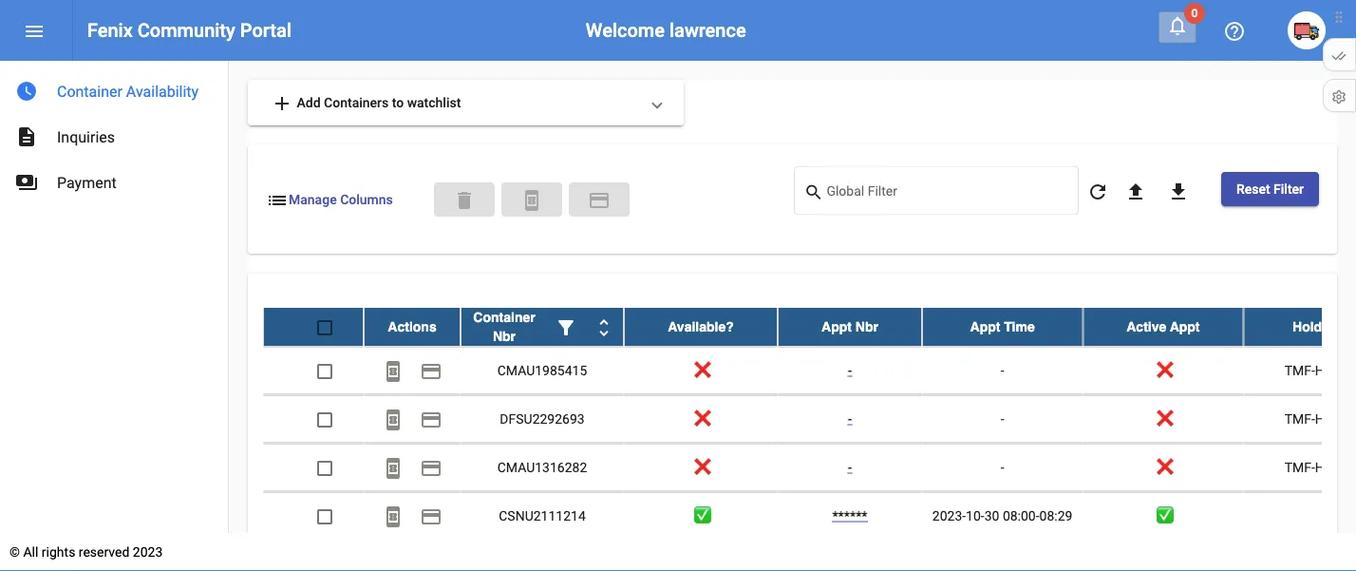 Task type: vqa. For each thing, say whether or not it's contained in the screenshot.
1st "ROW" from the bottom
no



Task type: locate. For each thing, give the bounding box(es) containing it.
actions
[[388, 319, 437, 334]]

1 horizontal spatial container
[[473, 309, 536, 325]]

1 row from the top
[[263, 307, 1357, 346]]

container inside navigation
[[57, 82, 122, 100]]

2 ✅ from the left
[[1157, 507, 1170, 523]]

nbr inside container nbr
[[493, 328, 516, 344]]

tmf-hold,c for cmau1316282
[[1285, 459, 1357, 475]]

-
[[848, 362, 853, 378], [1001, 362, 1005, 378], [848, 411, 853, 426], [1001, 411, 1005, 426], [848, 459, 853, 475], [1001, 459, 1005, 475]]

payment
[[588, 189, 611, 211], [420, 360, 443, 382], [420, 408, 443, 431], [420, 456, 443, 479], [420, 505, 443, 528]]

0 horizontal spatial ✅
[[695, 507, 708, 523]]

container for nbr
[[473, 309, 536, 325]]

0 vertical spatial tmf-hold,c
[[1285, 362, 1357, 378]]

2 vertical spatial tmf-
[[1285, 459, 1316, 475]]

tmf-
[[1285, 362, 1316, 378], [1285, 411, 1316, 426], [1285, 459, 1316, 475]]

1 tmf-hold,c from the top
[[1285, 362, 1357, 378]]

actions column header
[[364, 307, 461, 345]]

2 tmf-hold,c from the top
[[1285, 411, 1357, 426]]

no color image containing search
[[804, 181, 827, 204]]

3 tmf- from the top
[[1285, 459, 1316, 475]]

notifications_none button
[[1159, 11, 1197, 43]]

no color image containing description
[[15, 125, 38, 148]]

active appt
[[1127, 319, 1201, 334]]

description
[[15, 125, 38, 148]]

0 horizontal spatial nbr
[[493, 328, 516, 344]]

help_outline
[[1224, 20, 1247, 43]]

1 horizontal spatial ✅
[[1157, 507, 1170, 523]]

payment button for csnu2111214
[[412, 497, 450, 535]]

- link for cmau1316282
[[848, 459, 853, 475]]

1 hold,c from the top
[[1316, 362, 1357, 378]]

no color image containing unfold_more
[[593, 316, 616, 339]]

no color image inside file_upload button
[[1125, 180, 1148, 203]]

available?
[[668, 319, 734, 334]]

no color image inside refresh button
[[1087, 180, 1110, 203]]

appt time
[[971, 319, 1035, 334]]

0 vertical spatial container
[[57, 82, 122, 100]]

grid containing filter_alt
[[263, 307, 1357, 571]]

welcome
[[586, 19, 665, 41]]

cmau1316282
[[498, 459, 587, 475]]

2 vertical spatial hold,c
[[1316, 459, 1357, 475]]

to
[[392, 95, 404, 110]]

4 row from the top
[[263, 443, 1357, 492]]

0 vertical spatial hold,c
[[1316, 362, 1357, 378]]

0 vertical spatial tmf-
[[1285, 362, 1316, 378]]

book_online button
[[502, 182, 562, 216], [374, 351, 412, 389], [374, 400, 412, 438], [374, 448, 412, 486], [374, 497, 412, 535]]

no color image inside help_outline popup button
[[1224, 20, 1247, 43]]

all
[[23, 544, 38, 560]]

column header
[[461, 307, 624, 345]]

no color image containing file_upload
[[1125, 180, 1148, 203]]

2 horizontal spatial appt
[[1170, 319, 1201, 334]]

available? column header
[[624, 307, 778, 345]]

1 appt from the left
[[822, 319, 852, 334]]

delete
[[453, 189, 476, 211]]

3 - link from the top
[[848, 459, 853, 475]]

no color image containing refresh
[[1087, 180, 1110, 203]]

book_online for csnu2111214
[[382, 505, 405, 528]]

no color image containing add
[[271, 92, 294, 115]]

manage
[[289, 192, 337, 208]]

1 vertical spatial - link
[[848, 411, 853, 426]]

1 vertical spatial tmf-hold,c
[[1285, 411, 1357, 426]]

container up inquiries
[[57, 82, 122, 100]]

1 horizontal spatial appt
[[971, 319, 1001, 334]]

no color image inside unfold_more button
[[593, 316, 616, 339]]

tmf- for cmau1985415
[[1285, 362, 1316, 378]]

08:00-
[[1003, 507, 1040, 523]]

payment button
[[569, 182, 630, 216], [412, 351, 450, 389], [412, 400, 450, 438], [412, 448, 450, 486], [412, 497, 450, 535]]

reset filter button
[[1222, 172, 1320, 206]]

1 vertical spatial container
[[473, 309, 536, 325]]

container
[[57, 82, 122, 100], [473, 309, 536, 325]]

watchlist
[[407, 95, 461, 110]]

2 appt from the left
[[971, 319, 1001, 334]]

0 vertical spatial - link
[[848, 362, 853, 378]]

rights
[[42, 544, 75, 560]]

menu
[[23, 20, 46, 43]]

✅
[[695, 507, 708, 523], [1157, 507, 1170, 523]]

book_online button for csnu2111214
[[374, 497, 412, 535]]

0 horizontal spatial container
[[57, 82, 122, 100]]

1 horizontal spatial nbr
[[856, 319, 879, 334]]

navigation
[[0, 61, 228, 205]]

cmau1985415
[[498, 362, 587, 378]]

hold,c for cmau1985415
[[1316, 362, 1357, 378]]

grid
[[263, 307, 1357, 571]]

watch_later
[[15, 80, 38, 103]]

2023-
[[933, 507, 966, 523]]

0 horizontal spatial appt
[[822, 319, 852, 334]]

no color image
[[1224, 20, 1247, 43], [15, 125, 38, 148], [804, 181, 827, 204], [266, 189, 289, 211], [593, 316, 616, 339], [382, 360, 405, 382], [420, 360, 443, 382], [420, 408, 443, 431], [382, 456, 405, 479], [420, 456, 443, 479]]

2 vertical spatial - link
[[848, 459, 853, 475]]

2023
[[133, 544, 163, 560]]

unfold_more button
[[585, 307, 623, 345]]

no color image containing notifications_none
[[1167, 14, 1190, 37]]

appt
[[822, 319, 852, 334], [971, 319, 1001, 334], [1170, 319, 1201, 334]]

tmf-hold,c
[[1285, 362, 1357, 378], [1285, 411, 1357, 426], [1285, 459, 1357, 475]]

©
[[10, 544, 20, 560]]

no color image
[[1167, 14, 1190, 37], [23, 20, 46, 43], [15, 80, 38, 103], [271, 92, 294, 115], [15, 171, 38, 194], [1087, 180, 1110, 203], [1125, 180, 1148, 203], [1168, 180, 1190, 203], [521, 189, 543, 211], [588, 189, 611, 211], [555, 316, 578, 339], [382, 408, 405, 431], [382, 505, 405, 528], [420, 505, 443, 528]]

unfold_more
[[593, 316, 616, 339]]

2 tmf- from the top
[[1285, 411, 1316, 426]]

welcome lawrence
[[586, 19, 747, 41]]

1 - link from the top
[[848, 362, 853, 378]]

book_online
[[521, 189, 543, 211], [382, 360, 405, 382], [382, 408, 405, 431], [382, 456, 405, 479], [382, 505, 405, 528]]

payment
[[57, 173, 117, 191]]

no color image containing menu
[[23, 20, 46, 43]]

payment for cmau1316282
[[420, 456, 443, 479]]

no color image containing filter_alt
[[555, 316, 578, 339]]

2 - link from the top
[[848, 411, 853, 426]]

container nbr
[[473, 309, 536, 344]]

tmf-hold,c for dfsu2292693
[[1285, 411, 1357, 426]]

nbr
[[856, 319, 879, 334], [493, 328, 516, 344]]

file_upload
[[1125, 180, 1148, 203]]

1 vertical spatial hold,c
[[1316, 411, 1357, 426]]

3 hold,c from the top
[[1316, 459, 1357, 475]]

- link
[[848, 362, 853, 378], [848, 411, 853, 426], [848, 459, 853, 475]]

1 tmf- from the top
[[1285, 362, 1316, 378]]

tmf- for cmau1316282
[[1285, 459, 1316, 475]]

no color image containing watch_later
[[15, 80, 38, 103]]

no color image containing file_download
[[1168, 180, 1190, 203]]

csnu2111214
[[499, 507, 586, 523]]

no color image containing help_outline
[[1224, 20, 1247, 43]]

active appt column header
[[1083, 307, 1244, 345]]

no color image inside menu button
[[23, 20, 46, 43]]

book_online for cmau1985415
[[382, 360, 405, 382]]

container left filter_alt popup button at the bottom
[[473, 309, 536, 325]]

column header containing filter_alt
[[461, 307, 624, 345]]

hold,c
[[1316, 362, 1357, 378], [1316, 411, 1357, 426], [1316, 459, 1357, 475]]

cell
[[1244, 492, 1357, 539]]

2023-10-30 08:00-08:29
[[933, 507, 1073, 523]]

delete image
[[453, 189, 476, 211]]

container inside grid
[[473, 309, 536, 325]]

2 vertical spatial tmf-hold,c
[[1285, 459, 1357, 475]]

3 row from the top
[[263, 395, 1357, 443]]

❌
[[695, 362, 708, 378], [1157, 362, 1170, 378], [695, 411, 708, 426], [1157, 411, 1170, 426], [695, 459, 708, 475], [1157, 459, 1170, 475]]

file_upload button
[[1117, 172, 1155, 210]]

2 hold,c from the top
[[1316, 411, 1357, 426]]

portal
[[240, 19, 292, 41]]

menu button
[[15, 11, 53, 49]]

no color image inside filter_alt popup button
[[555, 316, 578, 339]]

help_outline button
[[1216, 11, 1254, 49]]

row
[[263, 307, 1357, 346], [263, 346, 1357, 395], [263, 395, 1357, 443], [263, 443, 1357, 492], [263, 492, 1357, 540]]

© all rights reserved 2023
[[10, 544, 163, 560]]

5 row from the top
[[263, 492, 1357, 540]]

Global Watchlist Filter field
[[827, 187, 1069, 202]]

3 tmf-hold,c from the top
[[1285, 459, 1357, 475]]

1 vertical spatial tmf-
[[1285, 411, 1316, 426]]



Task type: describe. For each thing, give the bounding box(es) containing it.
tmf-hold,c for cmau1985415
[[1285, 362, 1357, 378]]

appt nbr
[[822, 319, 879, 334]]

list manage columns
[[266, 189, 393, 211]]

******
[[833, 507, 868, 523]]

row containing filter_alt
[[263, 307, 1357, 346]]

payment button for cmau1316282
[[412, 448, 450, 486]]

payment button for cmau1985415
[[412, 351, 450, 389]]

no color image containing payments
[[15, 171, 38, 194]]

1 ✅ from the left
[[695, 507, 708, 523]]

holds column header
[[1244, 307, 1357, 345]]

holds
[[1293, 319, 1330, 334]]

book_online for dfsu2292693
[[382, 408, 405, 431]]

add add containers to watchlist
[[271, 92, 461, 115]]

book_online button for cmau1316282
[[374, 448, 412, 486]]

hold,c for cmau1316282
[[1316, 459, 1357, 475]]

nbr for appt nbr
[[856, 319, 879, 334]]

appt nbr column header
[[778, 307, 923, 345]]

navigation containing watch_later
[[0, 61, 228, 205]]

filter_alt button
[[547, 307, 585, 345]]

reserved
[[79, 544, 130, 560]]

refresh button
[[1079, 172, 1117, 210]]

fenix community portal
[[87, 19, 292, 41]]

filter_alt
[[555, 316, 578, 339]]

file_download button
[[1160, 172, 1198, 210]]

book_online for cmau1316282
[[382, 456, 405, 479]]

appt for appt nbr
[[822, 319, 852, 334]]

container availability
[[57, 82, 199, 100]]

community
[[138, 19, 235, 41]]

container for availability
[[57, 82, 122, 100]]

****** link
[[833, 507, 868, 523]]

columns
[[340, 192, 393, 208]]

lawrence
[[670, 19, 747, 41]]

tmf- for dfsu2292693
[[1285, 411, 1316, 426]]

dfsu2292693
[[500, 411, 585, 426]]

book_online button for dfsu2292693
[[374, 400, 412, 438]]

no color image inside notifications_none popup button
[[1167, 14, 1190, 37]]

reset filter
[[1237, 181, 1305, 197]]

nbr for container nbr
[[493, 328, 516, 344]]

active
[[1127, 319, 1167, 334]]

notifications_none
[[1167, 14, 1190, 37]]

appt for appt time
[[971, 319, 1001, 334]]

08:29
[[1040, 507, 1073, 523]]

2 row from the top
[[263, 346, 1357, 395]]

availability
[[126, 82, 199, 100]]

payment for csnu2111214
[[420, 505, 443, 528]]

add
[[271, 92, 294, 115]]

reset
[[1237, 181, 1271, 197]]

book_online button for cmau1985415
[[374, 351, 412, 389]]

search
[[804, 182, 824, 202]]

list
[[266, 189, 289, 211]]

time
[[1005, 319, 1035, 334]]

10-
[[966, 507, 985, 523]]

no color image inside navigation
[[15, 125, 38, 148]]

containers
[[324, 95, 389, 110]]

no color image inside file_download button
[[1168, 180, 1190, 203]]

no color image containing list
[[266, 189, 289, 211]]

filter
[[1274, 181, 1305, 197]]

- link for dfsu2292693
[[848, 411, 853, 426]]

refresh
[[1087, 180, 1110, 203]]

payment button for dfsu2292693
[[412, 400, 450, 438]]

inquiries
[[57, 128, 115, 146]]

delete button
[[434, 182, 495, 216]]

payment for dfsu2292693
[[420, 408, 443, 431]]

- link for cmau1985415
[[848, 362, 853, 378]]

cell inside grid
[[1244, 492, 1357, 539]]

payments
[[15, 171, 38, 194]]

fenix
[[87, 19, 133, 41]]

30
[[985, 507, 1000, 523]]

hold,c for dfsu2292693
[[1316, 411, 1357, 426]]

add
[[297, 95, 321, 110]]

appt time column header
[[923, 307, 1083, 345]]

payment for cmau1985415
[[420, 360, 443, 382]]

file_download
[[1168, 180, 1190, 203]]

3 appt from the left
[[1170, 319, 1201, 334]]



